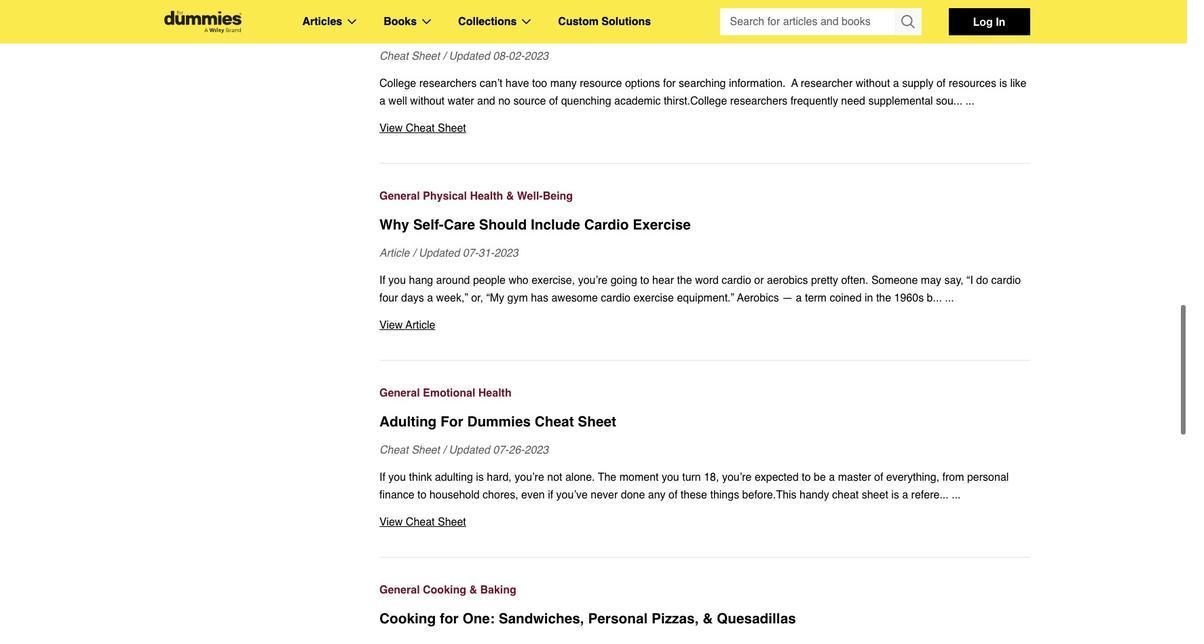 Task type: vqa. For each thing, say whether or not it's contained in the screenshot.
the View Cheat Sheet
yes



Task type: locate. For each thing, give the bounding box(es) containing it.
view
[[380, 122, 403, 134], [380, 319, 403, 331], [380, 516, 403, 528]]

0 horizontal spatial for
[[440, 611, 459, 627]]

2 vertical spatial is
[[892, 489, 900, 501]]

31-
[[479, 247, 494, 259]]

1 vertical spatial for
[[441, 414, 464, 430]]

0 horizontal spatial for
[[441, 414, 464, 430]]

books
[[384, 16, 417, 28]]

1 vertical spatial health
[[479, 387, 512, 399]]

& inside "link"
[[703, 611, 713, 627]]

master
[[839, 471, 872, 484]]

college right open article categories image
[[380, 20, 431, 36]]

you're inside if you hang around people who exercise, you're going to hear the word cardio or aerobics pretty often. someone may say, "i do cardio four days a week," or, "my gym has awesome cardio exercise equipment." aerobics — a term coined in the 1960s b...
[[578, 274, 608, 287]]

cooking up one: at the left bottom of the page
[[423, 584, 467, 596]]

you're up the awesome at the top of page
[[578, 274, 608, 287]]

you up finance
[[389, 471, 406, 484]]

26-
[[509, 444, 525, 456]]

cardio left the or
[[722, 274, 752, 287]]

0 vertical spatial without
[[856, 77, 891, 90]]

baking
[[481, 584, 517, 596]]

like
[[1011, 77, 1027, 90]]

2023 down should
[[494, 247, 519, 259]]

health up should
[[470, 190, 503, 202]]

general physical health & well-being
[[380, 190, 573, 202]]

dummies up 26-
[[468, 414, 531, 430]]

equipment."
[[677, 292, 735, 304]]

log in link
[[949, 8, 1031, 35]]

1 vertical spatial view cheat sheet
[[380, 516, 466, 528]]

dummies inside college research papers for dummies cheat sheet link
[[580, 20, 643, 36]]

for down 'general cooking & baking'
[[440, 611, 459, 627]]

0 vertical spatial dummies
[[580, 20, 643, 36]]

health
[[470, 190, 503, 202], [479, 387, 512, 399]]

2 if from the top
[[380, 471, 386, 484]]

2 college from the top
[[380, 77, 417, 90]]

article down why
[[380, 247, 410, 259]]

1 view cheat sheet from the top
[[380, 122, 466, 134]]

& left baking
[[470, 584, 477, 596]]

0 horizontal spatial to
[[418, 489, 427, 501]]

2 view cheat sheet link from the top
[[380, 513, 1031, 531]]

if up finance
[[380, 471, 386, 484]]

3 view from the top
[[380, 516, 403, 528]]

aerobics
[[768, 274, 809, 287]]

researchers left frequently
[[731, 95, 788, 107]]

view cheat sheet down the well
[[380, 122, 466, 134]]

if for why self-care should include cardio exercise
[[380, 274, 386, 287]]

frequently
[[791, 95, 839, 107]]

options
[[626, 77, 661, 90]]

or,
[[471, 292, 484, 304]]

for right open collections list image
[[553, 20, 576, 36]]

cheat down the well
[[406, 122, 435, 134]]

and
[[478, 95, 496, 107]]

1 if from the top
[[380, 274, 386, 287]]

college research papers for dummies cheat sheet
[[380, 20, 729, 36]]

2 vertical spatial 2023
[[525, 444, 549, 456]]

sheet
[[691, 20, 729, 36], [412, 50, 440, 62], [438, 122, 466, 134], [578, 414, 617, 430], [412, 444, 440, 456], [438, 516, 466, 528]]

0 vertical spatial is
[[1000, 77, 1008, 90]]

a right be
[[830, 471, 836, 484]]

0 horizontal spatial without
[[410, 95, 445, 107]]

view down four at top
[[380, 319, 403, 331]]

is inside the college researchers can't have too many resource options for searching information.  a researcher without a supply of resources is like a well without water and no source of quenching academic thirst.college researchers frequently need supplemental sou...
[[1000, 77, 1008, 90]]

general inside general cooking & baking link
[[380, 584, 420, 596]]

b...
[[928, 292, 943, 304]]

sou...
[[937, 95, 963, 107]]

& down general cooking & baking link
[[703, 611, 713, 627]]

1 vertical spatial college
[[380, 77, 417, 90]]

without
[[856, 77, 891, 90], [410, 95, 445, 107]]

if inside if you hang around people who exercise, you're going to hear the word cardio or aerobics pretty often. someone may say, "i do cardio four days a week," or, "my gym has awesome cardio exercise equipment." aerobics — a term coined in the 1960s b...
[[380, 274, 386, 287]]

0 vertical spatial updated
[[449, 50, 490, 62]]

2023 for 02-
[[525, 50, 549, 62]]

you left turn
[[662, 471, 680, 484]]

cooking
[[423, 584, 467, 596], [380, 611, 436, 627]]

2023 up not
[[525, 444, 549, 456]]

2 vertical spatial updated
[[449, 444, 490, 456]]

1 vertical spatial to
[[802, 471, 811, 484]]

2023
[[525, 50, 549, 62], [494, 247, 519, 259], [525, 444, 549, 456]]

sheet down open book categories icon
[[412, 50, 440, 62]]

is left hard,
[[476, 471, 484, 484]]

1 horizontal spatial cardio
[[722, 274, 752, 287]]

for down the emotional
[[441, 414, 464, 430]]

general inside 'general emotional health' link
[[380, 387, 420, 399]]

1 vertical spatial view
[[380, 319, 403, 331]]

2 view from the top
[[380, 319, 403, 331]]

1 vertical spatial 07-
[[493, 444, 509, 456]]

0 horizontal spatial dummies
[[468, 414, 531, 430]]

is right sheet
[[892, 489, 900, 501]]

1 horizontal spatial 07-
[[493, 444, 509, 456]]

0 vertical spatial view
[[380, 122, 403, 134]]

article down the days
[[406, 319, 436, 331]]

2 vertical spatial /
[[443, 444, 446, 456]]

collections
[[459, 16, 517, 28]]

source
[[514, 95, 546, 107]]

why self-care should include cardio exercise link
[[380, 215, 1031, 235]]

1 college from the top
[[380, 20, 431, 36]]

college
[[380, 20, 431, 36], [380, 77, 417, 90]]

to left be
[[802, 471, 811, 484]]

1 vertical spatial article
[[406, 319, 436, 331]]

should
[[479, 217, 527, 233]]

view down finance
[[380, 516, 403, 528]]

group
[[720, 8, 922, 35]]

general emotional health
[[380, 387, 512, 399]]

self-
[[413, 217, 444, 233]]

papers
[[502, 20, 549, 36]]

view cheat sheet link down these
[[380, 513, 1031, 531]]

Search for articles and books text field
[[720, 8, 896, 35]]

/
[[443, 50, 446, 62], [413, 247, 416, 259], [443, 444, 446, 456]]

0 vertical spatial college
[[380, 20, 431, 36]]

dummies
[[580, 20, 643, 36], [468, 414, 531, 430]]

cardio right the do in the right top of the page
[[992, 274, 1022, 287]]

2 view cheat sheet from the top
[[380, 516, 466, 528]]

you're up things
[[723, 471, 752, 484]]

turn
[[683, 471, 701, 484]]

cheat
[[833, 489, 859, 501]]

0 vertical spatial health
[[470, 190, 503, 202]]

view down the well
[[380, 122, 403, 134]]

a
[[792, 77, 799, 90]]

moment
[[620, 471, 659, 484]]

personal
[[588, 611, 648, 627]]

view cheat sheet for 1st view cheat sheet "link" from the top of the page
[[380, 122, 466, 134]]

08-
[[493, 50, 509, 62]]

2 vertical spatial view
[[380, 516, 403, 528]]

in
[[996, 15, 1006, 28]]

to
[[641, 274, 650, 287], [802, 471, 811, 484], [418, 489, 427, 501]]

general for why
[[380, 190, 420, 202]]

view for adulting for dummies cheat sheet
[[380, 516, 403, 528]]

view cheat sheet down finance
[[380, 516, 466, 528]]

chores,
[[483, 489, 519, 501]]

1 horizontal spatial for
[[664, 77, 676, 90]]

1 vertical spatial for
[[440, 611, 459, 627]]

1 view cheat sheet link from the top
[[380, 120, 1031, 137]]

0 vertical spatial general
[[380, 190, 420, 202]]

1 horizontal spatial &
[[507, 190, 514, 202]]

1 vertical spatial general
[[380, 387, 420, 399]]

1 vertical spatial without
[[410, 95, 445, 107]]

2 vertical spatial general
[[380, 584, 420, 596]]

without up need
[[856, 77, 891, 90]]

article
[[380, 247, 410, 259], [406, 319, 436, 331]]

view cheat sheet link down thirst.college
[[380, 120, 1031, 137]]

0 vertical spatial view cheat sheet
[[380, 122, 466, 134]]

is left like
[[1000, 77, 1008, 90]]

0 vertical spatial 2023
[[525, 50, 549, 62]]

college up the well
[[380, 77, 417, 90]]

cardio down going
[[601, 292, 631, 304]]

& left well-
[[507, 190, 514, 202]]

0 vertical spatial if
[[380, 274, 386, 287]]

2 horizontal spatial is
[[1000, 77, 1008, 90]]

0 vertical spatial 07-
[[463, 247, 479, 259]]

refere...
[[912, 489, 949, 501]]

07- down the care
[[463, 247, 479, 259]]

/ down research
[[443, 50, 446, 62]]

health up adulting for dummies cheat sheet
[[479, 387, 512, 399]]

1 horizontal spatial the
[[877, 292, 892, 304]]

general emotional health link
[[380, 384, 1031, 402]]

1 vertical spatial &
[[470, 584, 477, 596]]

hard,
[[487, 471, 512, 484]]

2 horizontal spatial to
[[802, 471, 811, 484]]

updated down 'self-'
[[419, 247, 460, 259]]

cheat sheet / updated 08-02-2023
[[380, 50, 549, 62]]

general for adulting
[[380, 387, 420, 399]]

3 general from the top
[[380, 584, 420, 596]]

2 horizontal spatial you're
[[723, 471, 752, 484]]

why self-care should include cardio exercise
[[380, 217, 691, 233]]

general inside general physical health & well-being link
[[380, 190, 420, 202]]

if inside if you think adulting is hard, you're not alone. the moment you turn 18, you're expected to be a master of everything, from personal finance to household chores, even if you've never done any of these things before.this handy cheat sheet is a refere...
[[380, 471, 386, 484]]

2023 for 26-
[[525, 444, 549, 456]]

0 horizontal spatial you're
[[515, 471, 545, 484]]

dummies up 'resource'
[[580, 20, 643, 36]]

for
[[664, 77, 676, 90], [440, 611, 459, 627]]

a down everything,
[[903, 489, 909, 501]]

log in
[[974, 15, 1006, 28]]

1 vertical spatial if
[[380, 471, 386, 484]]

1 vertical spatial the
[[877, 292, 892, 304]]

never
[[591, 489, 618, 501]]

solutions
[[602, 16, 652, 28]]

without right the well
[[410, 95, 445, 107]]

0 vertical spatial view cheat sheet link
[[380, 120, 1031, 137]]

resource
[[580, 77, 622, 90]]

have
[[506, 77, 529, 90]]

custom solutions
[[559, 16, 652, 28]]

1 horizontal spatial researchers
[[731, 95, 788, 107]]

updated down research
[[449, 50, 490, 62]]

1 horizontal spatial without
[[856, 77, 891, 90]]

1 horizontal spatial to
[[641, 274, 650, 287]]

physical
[[423, 190, 467, 202]]

researchers up water
[[420, 77, 477, 90]]

0 vertical spatial /
[[443, 50, 446, 62]]

you for why
[[389, 274, 406, 287]]

hang
[[409, 274, 433, 287]]

to inside if you hang around people who exercise, you're going to hear the word cardio or aerobics pretty often. someone may say, "i do cardio four days a week," or, "my gym has awesome cardio exercise equipment." aerobics — a term coined in the 1960s b...
[[641, 274, 650, 287]]

/ up hang
[[413, 247, 416, 259]]

2 vertical spatial to
[[418, 489, 427, 501]]

to left 'hear'
[[641, 274, 650, 287]]

0 vertical spatial the
[[678, 274, 693, 287]]

0 vertical spatial researchers
[[420, 77, 477, 90]]

adulting for dummies cheat sheet
[[380, 414, 617, 430]]

07- up hard,
[[493, 444, 509, 456]]

2 horizontal spatial &
[[703, 611, 713, 627]]

college research papers for dummies cheat sheet link
[[380, 18, 1031, 38]]

someone
[[872, 274, 919, 287]]

1 vertical spatial dummies
[[468, 414, 531, 430]]

say,
[[945, 274, 964, 287]]

a right the days
[[427, 292, 433, 304]]

academic
[[615, 95, 661, 107]]

if
[[380, 274, 386, 287], [380, 471, 386, 484]]

term
[[805, 292, 827, 304]]

updated for 07-
[[449, 444, 490, 456]]

for inside the college researchers can't have too many resource options for searching information.  a researcher without a supply of resources is like a well without water and no source of quenching academic thirst.college researchers frequently need supplemental sou...
[[664, 77, 676, 90]]

1960s
[[895, 292, 925, 304]]

/ up the adulting
[[443, 444, 446, 456]]

exercise
[[634, 292, 674, 304]]

0 vertical spatial for
[[553, 20, 576, 36]]

2 vertical spatial &
[[703, 611, 713, 627]]

0 horizontal spatial 07-
[[463, 247, 479, 259]]

for right 'options'
[[664, 77, 676, 90]]

1 vertical spatial is
[[476, 471, 484, 484]]

1 vertical spatial view cheat sheet link
[[380, 513, 1031, 531]]

the right 'hear'
[[678, 274, 693, 287]]

you up four at top
[[389, 274, 406, 287]]

updated up the adulting
[[449, 444, 490, 456]]

updated
[[449, 50, 490, 62], [419, 247, 460, 259], [449, 444, 490, 456]]

2023 up too
[[525, 50, 549, 62]]

0 vertical spatial to
[[641, 274, 650, 287]]

view cheat sheet link
[[380, 120, 1031, 137], [380, 513, 1031, 531]]

0 vertical spatial for
[[664, 77, 676, 90]]

view cheat sheet
[[380, 122, 466, 134], [380, 516, 466, 528]]

word
[[696, 274, 719, 287]]

well
[[389, 95, 407, 107]]

cardio
[[585, 217, 629, 233]]

1 horizontal spatial is
[[892, 489, 900, 501]]

cheat down finance
[[406, 516, 435, 528]]

0 horizontal spatial &
[[470, 584, 477, 596]]

finance
[[380, 489, 415, 501]]

you're up even
[[515, 471, 545, 484]]

for
[[553, 20, 576, 36], [441, 414, 464, 430]]

1 horizontal spatial you're
[[578, 274, 608, 287]]

who
[[509, 274, 529, 287]]

1 horizontal spatial dummies
[[580, 20, 643, 36]]

2 general from the top
[[380, 387, 420, 399]]

the right in at right
[[877, 292, 892, 304]]

college for college research papers for dummies cheat sheet
[[380, 20, 431, 36]]

you've
[[557, 489, 588, 501]]

you inside if you hang around people who exercise, you're going to hear the word cardio or aerobics pretty often. someone may say, "i do cardio four days a week," or, "my gym has awesome cardio exercise equipment." aerobics — a term coined in the 1960s b...
[[389, 274, 406, 287]]

1 vertical spatial cooking
[[380, 611, 436, 627]]

of up sou...
[[937, 77, 946, 90]]

researcher
[[801, 77, 853, 90]]

to down think
[[418, 489, 427, 501]]

1 general from the top
[[380, 190, 420, 202]]

0 horizontal spatial the
[[678, 274, 693, 287]]

if up four at top
[[380, 274, 386, 287]]

cooking down 'general cooking & baking'
[[380, 611, 436, 627]]

college inside the college researchers can't have too many resource options for searching information.  a researcher without a supply of resources is like a well without water and no source of quenching academic thirst.college researchers frequently need supplemental sou...
[[380, 77, 417, 90]]

0 horizontal spatial cardio
[[601, 292, 631, 304]]



Task type: describe. For each thing, give the bounding box(es) containing it.
aerobics
[[738, 292, 780, 304]]

1 vertical spatial /
[[413, 247, 416, 259]]

sheet up think
[[412, 444, 440, 456]]

think
[[409, 471, 432, 484]]

1 vertical spatial 2023
[[494, 247, 519, 259]]

from
[[943, 471, 965, 484]]

sheet down household
[[438, 516, 466, 528]]

one:
[[463, 611, 495, 627]]

a up supplemental
[[894, 77, 900, 90]]

quenching
[[561, 95, 612, 107]]

searching
[[679, 77, 726, 90]]

not
[[548, 471, 563, 484]]

gym
[[508, 292, 528, 304]]

0 vertical spatial &
[[507, 190, 514, 202]]

be
[[814, 471, 827, 484]]

log
[[974, 15, 993, 28]]

of down the many
[[549, 95, 558, 107]]

exercise,
[[532, 274, 575, 287]]

exercise
[[633, 217, 691, 233]]

view article
[[380, 319, 436, 331]]

emotional
[[423, 387, 476, 399]]

household
[[430, 489, 480, 501]]

sandwiches,
[[499, 611, 585, 627]]

around
[[436, 274, 470, 287]]

view for why self-care should include cardio exercise
[[380, 319, 403, 331]]

/ for cheat sheet / updated 08-02-2023
[[443, 50, 446, 62]]

sheet up searching
[[691, 20, 729, 36]]

of right the any
[[669, 489, 678, 501]]

view article link
[[380, 317, 1031, 334]]

being
[[543, 190, 573, 202]]

has
[[531, 292, 549, 304]]

adulting
[[380, 414, 437, 430]]

dummies inside adulting for dummies cheat sheet link
[[468, 414, 531, 430]]

cheat down the adulting
[[380, 444, 409, 456]]

need
[[842, 95, 866, 107]]

thirst.college
[[664, 95, 728, 107]]

adulting for dummies cheat sheet link
[[380, 412, 1031, 432]]

or
[[755, 274, 764, 287]]

"i
[[967, 274, 974, 287]]

do
[[977, 274, 989, 287]]

quesadillas
[[717, 611, 797, 627]]

coined
[[830, 292, 862, 304]]

of up sheet
[[875, 471, 884, 484]]

college researchers can't have too many resource options for searching information.  a researcher without a supply of resources is like a well without water and no source of quenching academic thirst.college researchers frequently need supplemental sou...
[[380, 77, 1027, 107]]

before.this
[[743, 489, 797, 501]]

—
[[783, 292, 793, 304]]

general cooking & baking link
[[380, 581, 1031, 599]]

sheet down water
[[438, 122, 466, 134]]

general for cooking
[[380, 584, 420, 596]]

1 vertical spatial updated
[[419, 247, 460, 259]]

even
[[522, 489, 545, 501]]

1 horizontal spatial for
[[553, 20, 576, 36]]

if you hang around people who exercise, you're going to hear the word cardio or aerobics pretty often. someone may say, "i do cardio four days a week," or, "my gym has awesome cardio exercise equipment." aerobics — a term coined in the 1960s b...
[[380, 274, 1022, 304]]

for inside "link"
[[440, 611, 459, 627]]

if you think adulting is hard, you're not alone. the moment you turn 18, you're expected to be a master of everything, from personal finance to household chores, even if you've never done any of these things before.this handy cheat sheet is a refere...
[[380, 471, 1010, 501]]

custom solutions link
[[559, 13, 652, 31]]

0 horizontal spatial researchers
[[420, 77, 477, 90]]

cheat up not
[[535, 414, 574, 430]]

too
[[532, 77, 548, 90]]

cooking inside "link"
[[380, 611, 436, 627]]

people
[[473, 274, 506, 287]]

open article categories image
[[348, 19, 357, 24]]

cheat sheet / updated 07-26-2023
[[380, 444, 549, 456]]

include
[[531, 217, 581, 233]]

resources
[[949, 77, 997, 90]]

days
[[401, 292, 424, 304]]

why
[[380, 217, 409, 233]]

alone.
[[566, 471, 595, 484]]

cookie consent banner dialog
[[0, 590, 1188, 639]]

general cooking & baking
[[380, 584, 517, 596]]

sheet up the
[[578, 414, 617, 430]]

"my
[[487, 292, 505, 304]]

college for college researchers can't have too many resource options for searching information.  a researcher without a supply of resources is like a well without water and no source of quenching academic thirst.college researchers frequently need supplemental sou...
[[380, 77, 417, 90]]

awesome
[[552, 292, 598, 304]]

these
[[681, 489, 708, 501]]

going
[[611, 274, 638, 287]]

personal
[[968, 471, 1010, 484]]

logo image
[[157, 11, 248, 33]]

2 horizontal spatial cardio
[[992, 274, 1022, 287]]

everything,
[[887, 471, 940, 484]]

the
[[598, 471, 617, 484]]

a left the well
[[380, 95, 386, 107]]

cheat down "books" at left top
[[380, 50, 409, 62]]

supply
[[903, 77, 934, 90]]

/ for cheat sheet / updated 07-26-2023
[[443, 444, 446, 456]]

can't
[[480, 77, 503, 90]]

0 vertical spatial article
[[380, 247, 410, 259]]

water
[[448, 95, 475, 107]]

sheet
[[862, 489, 889, 501]]

18,
[[704, 471, 720, 484]]

articles
[[303, 16, 342, 28]]

general physical health & well-being link
[[380, 187, 1031, 205]]

many
[[551, 77, 577, 90]]

health for dummies
[[479, 387, 512, 399]]

in
[[865, 292, 874, 304]]

if for adulting for dummies cheat sheet
[[380, 471, 386, 484]]

things
[[711, 489, 740, 501]]

care
[[444, 217, 475, 233]]

cheat up 'options'
[[647, 20, 687, 36]]

four
[[380, 292, 398, 304]]

0 vertical spatial cooking
[[423, 584, 467, 596]]

1 vertical spatial researchers
[[731, 95, 788, 107]]

open collections list image
[[523, 19, 531, 24]]

supplemental
[[869, 95, 934, 107]]

open book categories image
[[423, 19, 431, 24]]

any
[[649, 489, 666, 501]]

health for care
[[470, 190, 503, 202]]

view cheat sheet for 2nd view cheat sheet "link"
[[380, 516, 466, 528]]

hear
[[653, 274, 674, 287]]

updated for 08-
[[449, 50, 490, 62]]

1 view from the top
[[380, 122, 403, 134]]

pizzas,
[[652, 611, 699, 627]]

adulting
[[435, 471, 473, 484]]

0 horizontal spatial is
[[476, 471, 484, 484]]

you for adulting
[[389, 471, 406, 484]]

a right the —
[[796, 292, 802, 304]]

may
[[922, 274, 942, 287]]



